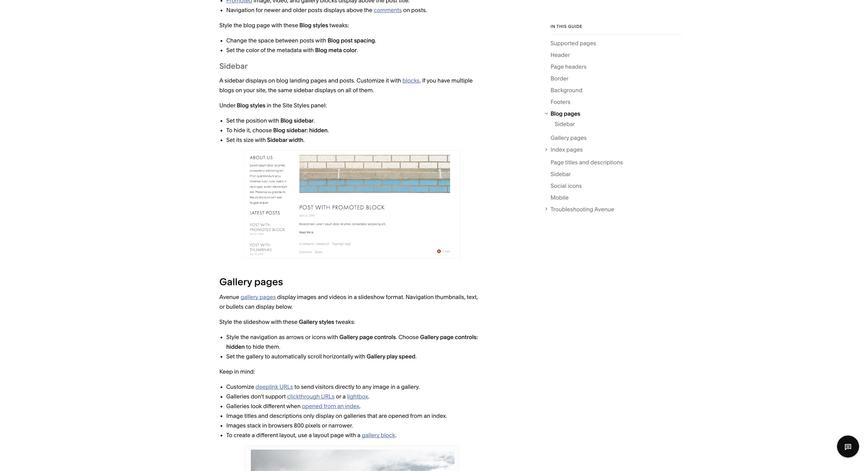Task type: vqa. For each thing, say whether or not it's contained in the screenshot.
this
yes



Task type: locate. For each thing, give the bounding box(es) containing it.
and
[[282, 6, 292, 13], [328, 77, 338, 84], [579, 159, 589, 166], [318, 294, 328, 301], [258, 413, 268, 420]]

0 horizontal spatial posts.
[[340, 77, 355, 84]]

them. inside . if you have multiple blogs on your site, the same sidebar displays on all of them.
[[359, 87, 374, 94]]

1 vertical spatial posts
[[300, 37, 314, 44]]

color down space
[[246, 47, 259, 53]]

avenue up bullets
[[219, 294, 239, 301]]

space
[[258, 37, 274, 44]]

of inside change the space between posts with blog post spacing . set the color of the metadata with blog meta color .
[[261, 47, 266, 53]]

1 vertical spatial posts.
[[340, 77, 355, 84]]

titles inside customize deeplink urls to send visitors directly to any image in a gallery. galleries don't support clickthrough urls or a lightbox . galleries look different when opened from an index . image titles and descriptions only display on galleries that are opened from an index. images stack in browsers 800 pixels or narrower. to create a different layout, use a layout page with a gallery block .
[[244, 413, 257, 420]]

from left index. in the bottom of the page
[[410, 413, 423, 420]]

2 vertical spatial displays
[[315, 87, 336, 94]]

deeplink urls link
[[256, 384, 293, 391]]

800
[[294, 423, 304, 429]]

only
[[303, 413, 314, 420]]

sidebar up 'blogs'
[[225, 77, 244, 84]]

the inside the set the position with blog sidebar . to hide it, choose blog sidebar: hidden . set its size with sidebar width .
[[236, 117, 245, 124]]

supported pages link
[[551, 38, 596, 50]]

0 horizontal spatial avenue
[[219, 294, 239, 301]]

0 vertical spatial customize
[[357, 77, 385, 84]]

0 vertical spatial an
[[337, 403, 344, 410]]

1 horizontal spatial gallery pages
[[551, 135, 587, 142]]

avenue
[[595, 206, 614, 213], [219, 294, 239, 301]]

sidebar inside the set the position with blog sidebar . to hide it, choose blog sidebar: hidden . set its size with sidebar width .
[[267, 136, 288, 143]]

display up below.
[[277, 294, 296, 301]]

opened from an index link
[[302, 403, 360, 410]]

posts right between
[[300, 37, 314, 44]]

set up keep
[[226, 353, 235, 360]]

color
[[246, 47, 259, 53], [343, 47, 357, 53]]

1 vertical spatial hide
[[253, 344, 264, 351]]

0 vertical spatial hidden
[[309, 127, 328, 134]]

them. right all
[[359, 87, 374, 94]]

blogs
[[219, 87, 234, 94]]

2 to from the top
[[226, 432, 233, 439]]

page down header link
[[551, 63, 564, 70]]

the right above
[[364, 6, 373, 13]]

lightbox
[[347, 393, 368, 400]]

on left all
[[338, 87, 344, 94]]

navigation for newer and older posts displays above the comments on posts.
[[226, 6, 427, 13]]

0 vertical spatial hide
[[234, 127, 245, 134]]

site,
[[256, 87, 267, 94]]

and left videos on the left
[[318, 294, 328, 301]]

1 horizontal spatial an
[[424, 413, 430, 420]]

with down narrower.
[[345, 432, 356, 439]]

0 vertical spatial them.
[[359, 87, 374, 94]]

0 horizontal spatial display
[[256, 304, 274, 310]]

tweaks: up post
[[330, 22, 349, 29]]

in
[[267, 102, 272, 109], [348, 294, 353, 301], [234, 369, 239, 375], [391, 384, 396, 391], [262, 423, 267, 429]]

this
[[557, 24, 567, 29]]

1 vertical spatial hidden
[[226, 344, 245, 351]]

0 horizontal spatial titles
[[244, 413, 257, 420]]

1 horizontal spatial customize
[[357, 77, 385, 84]]

pages down guide at the right top of page
[[580, 40, 596, 47]]

gallery pages up "avenue gallery pages"
[[219, 276, 283, 288]]

navigation
[[250, 334, 278, 341]]

above
[[347, 6, 363, 13]]

1 vertical spatial opened
[[389, 413, 409, 420]]

with left post
[[315, 37, 326, 44]]

styles up position
[[250, 102, 266, 109]]

0 horizontal spatial opened
[[302, 403, 323, 410]]

play
[[387, 353, 398, 360]]

1 vertical spatial displays
[[246, 77, 267, 84]]

. inside . if you have multiple blogs on your site, the same sidebar displays on all of them.
[[420, 77, 421, 84]]

0 horizontal spatial from
[[324, 403, 336, 410]]

2 vertical spatial styles
[[319, 319, 334, 326]]

different down "stack"
[[256, 432, 278, 439]]

on inside customize deeplink urls to send visitors directly to any image in a gallery. galleries don't support clickthrough urls or a lightbox . galleries look different when opened from an index . image titles and descriptions only display on galleries that are opened from an index. images stack in browsers 800 pixels or narrower. to create a different layout, use a layout page with a gallery block .
[[336, 413, 342, 420]]

gallery down to hide them.
[[246, 353, 264, 360]]

hidden up keep in mind:
[[226, 344, 245, 351]]

stack
[[247, 423, 261, 429]]

of right all
[[353, 87, 358, 94]]

blog pages link
[[551, 109, 682, 119]]

blog
[[300, 22, 312, 29], [328, 37, 340, 44], [315, 47, 327, 53], [237, 102, 249, 109], [551, 110, 563, 117], [281, 117, 293, 124], [273, 127, 285, 134]]

2 horizontal spatial display
[[316, 413, 334, 420]]

0 vertical spatial these
[[284, 22, 298, 29]]

0 vertical spatial tweaks:
[[330, 22, 349, 29]]

sidebar inside . if you have multiple blogs on your site, the same sidebar displays on all of them.
[[294, 87, 313, 94]]

a left gallery.
[[397, 384, 400, 391]]

0 vertical spatial display
[[277, 294, 296, 301]]

the
[[364, 6, 373, 13], [234, 22, 242, 29], [248, 37, 257, 44], [236, 47, 245, 53], [267, 47, 275, 53], [268, 87, 277, 94], [273, 102, 281, 109], [236, 117, 245, 124], [234, 319, 242, 326], [241, 334, 249, 341], [236, 353, 245, 360]]

navigation right format.
[[406, 294, 434, 301]]

slideshow down can
[[243, 319, 270, 326]]

gallery pages link
[[241, 294, 276, 301]]

blog up sidebar:
[[281, 117, 293, 124]]

1 horizontal spatial titles
[[565, 159, 578, 166]]

create
[[234, 432, 250, 439]]

urls up opened from an index 'link'
[[321, 393, 335, 400]]

galleries
[[344, 413, 366, 420]]

urls up support
[[280, 384, 293, 391]]

footers link
[[551, 97, 571, 109]]

images
[[297, 294, 317, 301]]

sidebar up sidebar:
[[294, 117, 314, 124]]

change
[[226, 37, 247, 44]]

1 horizontal spatial avenue
[[595, 206, 614, 213]]

pages
[[580, 40, 596, 47], [311, 77, 327, 84], [564, 110, 581, 117], [571, 135, 587, 142], [567, 146, 583, 153], [254, 276, 283, 288], [260, 294, 276, 301]]

can
[[245, 304, 255, 310]]

with
[[271, 22, 282, 29], [315, 37, 326, 44], [303, 47, 314, 53], [390, 77, 401, 84], [268, 117, 279, 124], [255, 136, 266, 143], [271, 319, 282, 326], [327, 334, 338, 341], [355, 353, 365, 360], [345, 432, 356, 439]]

0 vertical spatial style
[[219, 22, 232, 29]]

0 vertical spatial to
[[226, 127, 233, 134]]

pages down gallery pages link
[[567, 146, 583, 153]]

1 horizontal spatial hidden
[[309, 127, 328, 134]]

gallery page controls: hidden
[[226, 334, 478, 351]]

site
[[283, 102, 293, 109]]

0 horizontal spatial hidden
[[226, 344, 245, 351]]

gallery pages
[[551, 135, 587, 142], [219, 276, 283, 288]]

bullets
[[226, 304, 244, 310]]

sidebar
[[219, 61, 248, 71], [555, 121, 575, 128], [267, 136, 288, 143], [551, 171, 571, 178]]

1 horizontal spatial opened
[[389, 413, 409, 420]]

1 horizontal spatial color
[[343, 47, 357, 53]]

1 vertical spatial an
[[424, 413, 430, 420]]

titles down the index pages
[[565, 159, 578, 166]]

different down support
[[263, 403, 285, 410]]

1 vertical spatial galleries
[[226, 403, 250, 410]]

clickthrough urls link
[[287, 393, 335, 400]]

2 galleries from the top
[[226, 403, 250, 410]]

posts
[[308, 6, 322, 13], [300, 37, 314, 44]]

1 horizontal spatial descriptions
[[591, 159, 623, 166]]

size
[[244, 136, 254, 143]]

1 horizontal spatial slideshow
[[358, 294, 385, 301]]

0 vertical spatial slideshow
[[358, 294, 385, 301]]

of down space
[[261, 47, 266, 53]]

speed
[[399, 353, 416, 360]]

on right comments link
[[403, 6, 410, 13]]

controls
[[374, 334, 396, 341]]

1 vertical spatial icons
[[312, 334, 326, 341]]

display down gallery pages link at the left of page
[[256, 304, 274, 310]]

style for style the slideshow with these
[[219, 319, 232, 326]]

titles up "stack"
[[244, 413, 257, 420]]

of inside . if you have multiple blogs on your site, the same sidebar displays on all of them.
[[353, 87, 358, 94]]

have
[[438, 77, 450, 84]]

all
[[346, 87, 352, 94]]

0 horizontal spatial them.
[[266, 344, 280, 351]]

page down index
[[551, 159, 564, 166]]

0 vertical spatial titles
[[565, 159, 578, 166]]

0 vertical spatial posts
[[308, 6, 322, 13]]

styles down navigation for newer and older posts displays above the comments on posts.
[[313, 22, 328, 29]]

slideshow left format.
[[358, 294, 385, 301]]

1 to from the top
[[226, 127, 233, 134]]

descriptions down the index pages dropdown button
[[591, 159, 623, 166]]

1 vertical spatial blog
[[276, 77, 288, 84]]

supported pages
[[551, 40, 596, 47]]

the left space
[[248, 37, 257, 44]]

1 horizontal spatial urls
[[321, 393, 335, 400]]

hidden right sidebar:
[[309, 127, 328, 134]]

in right videos on the left
[[348, 294, 353, 301]]

page down narrower.
[[330, 432, 344, 439]]

style for style the blog page with these
[[219, 22, 232, 29]]

horizontally
[[323, 353, 353, 360]]

icons
[[568, 183, 582, 190], [312, 334, 326, 341]]

an
[[337, 403, 344, 410], [424, 413, 430, 420]]

1 galleries from the top
[[226, 393, 250, 400]]

from down visitors on the left
[[324, 403, 336, 410]]

display
[[277, 294, 296, 301], [256, 304, 274, 310], [316, 413, 334, 420]]

gallery left block
[[362, 432, 380, 439]]

1 horizontal spatial display
[[277, 294, 296, 301]]

1 vertical spatial descriptions
[[270, 413, 302, 420]]

1 vertical spatial from
[[410, 413, 423, 420]]

styles
[[313, 22, 328, 29], [250, 102, 266, 109], [319, 319, 334, 326]]

in right "stack"
[[262, 423, 267, 429]]

customize inside customize deeplink urls to send visitors directly to any image in a gallery. galleries don't support clickthrough urls or a lightbox . galleries look different when opened from an index . image titles and descriptions only display on galleries that are opened from an index. images stack in browsers 800 pixels or narrower. to create a different layout, use a layout page with a gallery block .
[[226, 384, 254, 391]]

posts. up all
[[340, 77, 355, 84]]

set down "change"
[[226, 47, 235, 53]]

blog pages button
[[543, 109, 682, 119]]

hide down navigation
[[253, 344, 264, 351]]

0 vertical spatial blog
[[243, 22, 255, 29]]

1 vertical spatial of
[[353, 87, 358, 94]]

hidden inside gallery page controls: hidden
[[226, 344, 245, 351]]

0 vertical spatial galleries
[[226, 393, 250, 400]]

page inside gallery page controls: hidden
[[440, 334, 454, 341]]

gallery up the horizontally
[[340, 334, 358, 341]]

with up as
[[271, 319, 282, 326]]

background link
[[551, 85, 583, 97]]

troubleshooting avenue button
[[544, 205, 682, 214]]

1 vertical spatial them.
[[266, 344, 280, 351]]

blog right choose
[[273, 127, 285, 134]]

1 vertical spatial navigation
[[406, 294, 434, 301]]

color down post
[[343, 47, 357, 53]]

to down navigation
[[246, 344, 251, 351]]

to down images on the left bottom
[[226, 432, 233, 439]]

blog up same
[[276, 77, 288, 84]]

0 vertical spatial of
[[261, 47, 266, 53]]

them. down as
[[266, 344, 280, 351]]

blog
[[243, 22, 255, 29], [276, 77, 288, 84]]

look
[[251, 403, 262, 410]]

gallery
[[241, 294, 258, 301], [246, 353, 264, 360], [362, 432, 380, 439]]

sidebar up social
[[551, 171, 571, 178]]

0 vertical spatial from
[[324, 403, 336, 410]]

1 vertical spatial style
[[219, 319, 232, 326]]

0 horizontal spatial hide
[[234, 127, 245, 134]]

customize deeplink urls to send visitors directly to any image in a gallery. galleries don't support clickthrough urls or a lightbox . galleries look different when opened from an index . image titles and descriptions only display on galleries that are opened from an index. images stack in browsers 800 pixels or narrower. to create a different layout, use a layout page with a gallery block .
[[226, 384, 447, 439]]

position
[[246, 117, 267, 124]]

pages up the index pages
[[571, 135, 587, 142]]

avenue gallery.jpg image
[[245, 446, 459, 472]]

a inside display images and videos in a slideshow format. navigation thumbnails, text, or bullets can display below.
[[354, 294, 357, 301]]

0 horizontal spatial descriptions
[[270, 413, 302, 420]]

a right the use
[[309, 432, 312, 439]]

newer
[[264, 6, 280, 13]]

styles up "style the navigation as arrows or icons with gallery page controls . choose"
[[319, 319, 334, 326]]

and down the "look"
[[258, 413, 268, 420]]

0 horizontal spatial customize
[[226, 384, 254, 391]]

1 horizontal spatial hide
[[253, 344, 264, 351]]

and inside display images and videos in a slideshow format. navigation thumbnails, text, or bullets can display below.
[[318, 294, 328, 301]]

sidebar
[[225, 77, 244, 84], [294, 87, 313, 94], [294, 117, 314, 124]]

multiple
[[452, 77, 473, 84]]

in
[[551, 24, 556, 29]]

.
[[375, 37, 376, 44], [357, 47, 358, 53], [420, 77, 421, 84], [314, 117, 315, 124], [328, 127, 329, 134], [303, 136, 305, 143], [396, 334, 397, 341], [416, 353, 417, 360], [368, 393, 370, 400], [360, 403, 361, 410], [395, 432, 397, 439]]

the down bullets
[[234, 319, 242, 326]]

0 horizontal spatial of
[[261, 47, 266, 53]]

1 vertical spatial page
[[551, 159, 564, 166]]

index
[[345, 403, 360, 410]]

with down choose
[[255, 136, 266, 143]]

2 vertical spatial sidebar
[[294, 117, 314, 124]]

an left index. in the bottom of the page
[[424, 413, 430, 420]]

display down opened from an index 'link'
[[316, 413, 334, 420]]

2 page from the top
[[551, 159, 564, 166]]

to inside the set the position with blog sidebar . to hide it, choose blog sidebar: hidden . set its size with sidebar width .
[[226, 127, 233, 134]]

0 vertical spatial page
[[551, 63, 564, 70]]

posts right older
[[308, 6, 322, 13]]

1 vertical spatial titles
[[244, 413, 257, 420]]

these up arrows
[[283, 319, 298, 326]]

icons up set the gallery to automatically scroll horizontally with gallery play speed .
[[312, 334, 326, 341]]

0 vertical spatial opened
[[302, 403, 323, 410]]

0 vertical spatial styles
[[313, 22, 328, 29]]

hide
[[234, 127, 245, 134], [253, 344, 264, 351]]

0 vertical spatial avenue
[[595, 206, 614, 213]]

descriptions
[[591, 159, 623, 166], [270, 413, 302, 420]]

2 set from the top
[[226, 117, 235, 124]]

0 vertical spatial gallery
[[241, 294, 258, 301]]

1 horizontal spatial from
[[410, 413, 423, 420]]

displays up site,
[[246, 77, 267, 84]]

set down under
[[226, 117, 235, 124]]

1 page from the top
[[551, 63, 564, 70]]

2 vertical spatial style
[[226, 334, 239, 341]]

0 horizontal spatial blog
[[243, 22, 255, 29]]

to hide them.
[[245, 344, 280, 351]]

1 vertical spatial to
[[226, 432, 233, 439]]

the left site
[[273, 102, 281, 109]]

2 vertical spatial display
[[316, 413, 334, 420]]

on
[[403, 6, 410, 13], [268, 77, 275, 84], [236, 87, 242, 94], [338, 87, 344, 94], [336, 413, 342, 420]]

sidebar down choose
[[267, 136, 288, 143]]

blog inside dropdown button
[[551, 110, 563, 117]]

titles inside page titles and descriptions link
[[565, 159, 578, 166]]

in inside display images and videos in a slideshow format. navigation thumbnails, text, or bullets can display below.
[[348, 294, 353, 301]]

0 vertical spatial displays
[[324, 6, 345, 13]]

gallery pages up the index pages
[[551, 135, 587, 142]]

1 horizontal spatial them.
[[359, 87, 374, 94]]

that
[[367, 413, 377, 420]]

urls
[[280, 384, 293, 391], [321, 393, 335, 400]]

page
[[551, 63, 564, 70], [551, 159, 564, 166]]

0 horizontal spatial slideshow
[[243, 319, 270, 326]]

displays inside . if you have multiple blogs on your site, the same sidebar displays on all of them.
[[315, 87, 336, 94]]

1 horizontal spatial navigation
[[406, 294, 434, 301]]

0 horizontal spatial gallery pages
[[219, 276, 283, 288]]

1 set from the top
[[226, 47, 235, 53]]

the inside . if you have multiple blogs on your site, the same sidebar displays on all of them.
[[268, 87, 277, 94]]

galleries left the don't
[[226, 393, 250, 400]]

sidebar down the landing
[[294, 87, 313, 94]]

sidebar link
[[555, 119, 575, 131], [551, 169, 571, 181]]

on up under blog styles in the site styles panel:
[[268, 77, 275, 84]]

gallery
[[551, 135, 569, 142], [219, 276, 252, 288], [299, 319, 318, 326], [340, 334, 358, 341], [420, 334, 439, 341], [367, 353, 385, 360]]

a right videos on the left
[[354, 294, 357, 301]]

thumbnails,
[[435, 294, 466, 301]]

0 vertical spatial icons
[[568, 183, 582, 190]]

between
[[275, 37, 298, 44]]

1 horizontal spatial icons
[[568, 183, 582, 190]]



Task type: describe. For each thing, give the bounding box(es) containing it.
page titles and descriptions link
[[551, 158, 623, 169]]

visitors
[[315, 384, 334, 391]]

posts inside change the space between posts with blog post spacing . set the color of the metadata with blog meta color .
[[300, 37, 314, 44]]

hidden inside the set the position with blog sidebar . to hide it, choose blog sidebar: hidden . set its size with sidebar width .
[[309, 127, 328, 134]]

choose
[[253, 127, 272, 134]]

keep
[[219, 369, 233, 375]]

directly
[[335, 384, 355, 391]]

gallery inside customize deeplink urls to send visitors directly to any image in a gallery. galleries don't support clickthrough urls or a lightbox . galleries look different when opened from an index . image titles and descriptions only display on galleries that are opened from an index. images stack in browsers 800 pixels or narrower. to create a different layout, use a layout page with a gallery block .
[[362, 432, 380, 439]]

page left controls
[[360, 334, 373, 341]]

you
[[427, 77, 436, 84]]

a down "stack"
[[252, 432, 255, 439]]

gallery up index
[[551, 135, 569, 142]]

its
[[236, 136, 242, 143]]

to down to hide them.
[[265, 353, 270, 360]]

comments link
[[374, 6, 402, 13]]

0 horizontal spatial urls
[[280, 384, 293, 391]]

the left navigation
[[241, 334, 249, 341]]

page headers link
[[551, 62, 587, 74]]

1 vertical spatial these
[[283, 319, 298, 326]]

or right arrows
[[305, 334, 311, 341]]

0 horizontal spatial navigation
[[226, 6, 255, 13]]

style the blog page with these blog styles tweaks:
[[219, 22, 349, 29]]

narrower.
[[329, 423, 353, 429]]

blog pages
[[551, 110, 581, 117]]

text,
[[467, 294, 478, 301]]

header
[[551, 52, 570, 58]]

blog down older
[[300, 22, 312, 29]]

the down "change"
[[236, 47, 245, 53]]

lightbox link
[[347, 393, 368, 400]]

with up choose
[[268, 117, 279, 124]]

under blog styles in the site styles panel:
[[219, 102, 327, 109]]

set the gallery to automatically scroll horizontally with gallery play speed .
[[226, 353, 417, 360]]

blog left meta
[[315, 47, 327, 53]]

arrows
[[286, 334, 304, 341]]

2 color from the left
[[343, 47, 357, 53]]

on left the your
[[236, 87, 242, 94]]

or up "layout"
[[322, 423, 327, 429]]

a down 'directly'
[[343, 393, 346, 400]]

1 vertical spatial gallery
[[246, 353, 264, 360]]

mobile link
[[551, 193, 569, 205]]

gallery inside gallery page controls: hidden
[[420, 334, 439, 341]]

index pages
[[551, 146, 583, 153]]

gallery up arrows
[[299, 319, 318, 326]]

index.
[[432, 413, 447, 420]]

any
[[362, 384, 372, 391]]

or down 'directly'
[[336, 393, 341, 400]]

0 vertical spatial sidebar
[[225, 77, 244, 84]]

under
[[219, 102, 236, 109]]

avenue inside "link"
[[595, 206, 614, 213]]

guide
[[568, 24, 583, 29]]

footers
[[551, 99, 571, 105]]

deeplink
[[256, 384, 278, 391]]

and down the index pages
[[579, 159, 589, 166]]

page for page headers
[[551, 63, 564, 70]]

with down gallery page controls: hidden
[[355, 353, 365, 360]]

page up space
[[257, 22, 270, 29]]

are
[[379, 413, 387, 420]]

background
[[551, 87, 583, 94]]

page headers
[[551, 63, 587, 70]]

with down newer
[[271, 22, 282, 29]]

social icons link
[[551, 181, 582, 193]]

pixels
[[305, 423, 321, 429]]

0 vertical spatial descriptions
[[591, 159, 623, 166]]

blocks link
[[403, 77, 420, 84]]

pages up gallery pages link at the left of page
[[254, 276, 283, 288]]

clickthrough
[[287, 393, 320, 400]]

in down site,
[[267, 102, 272, 109]]

sidebar inside the set the position with blog sidebar . to hide it, choose blog sidebar: hidden . set its size with sidebar width .
[[294, 117, 314, 124]]

in right keep
[[234, 369, 239, 375]]

with right the metadata
[[303, 47, 314, 53]]

pages right the landing
[[311, 77, 327, 84]]

troubleshooting avenue link
[[551, 205, 682, 214]]

when
[[286, 403, 301, 410]]

to left the send
[[295, 384, 300, 391]]

block
[[381, 432, 395, 439]]

1 vertical spatial gallery pages
[[219, 276, 283, 288]]

mobile
[[551, 194, 569, 201]]

to inside customize deeplink urls to send visitors directly to any image in a gallery. galleries don't support clickthrough urls or a lightbox . galleries look different when opened from an index . image titles and descriptions only display on galleries that are opened from an index. images stack in browsers 800 pixels or narrower. to create a different layout, use a layout page with a gallery block .
[[226, 432, 233, 439]]

troubleshooting
[[551, 206, 593, 213]]

blog right under
[[237, 102, 249, 109]]

index
[[551, 146, 565, 153]]

choose
[[399, 334, 419, 341]]

blog up meta
[[328, 37, 340, 44]]

1 vertical spatial different
[[256, 432, 278, 439]]

image
[[373, 384, 389, 391]]

landing
[[290, 77, 309, 84]]

navigation inside display images and videos in a slideshow format. navigation thumbnails, text, or bullets can display below.
[[406, 294, 434, 301]]

set inside change the space between posts with blog post spacing . set the color of the metadata with blog meta color .
[[226, 47, 235, 53]]

gallery left play in the left bottom of the page
[[367, 353, 385, 360]]

the up "change"
[[234, 22, 242, 29]]

avenue blog.png image
[[243, 150, 461, 258]]

the up keep in mind:
[[236, 353, 245, 360]]

scroll
[[308, 353, 322, 360]]

with right it
[[390, 77, 401, 84]]

for
[[256, 6, 263, 13]]

border
[[551, 75, 569, 82]]

hide inside the set the position with blog sidebar . to hide it, choose blog sidebar: hidden . set its size with sidebar width .
[[234, 127, 245, 134]]

don't
[[251, 393, 264, 400]]

style the slideshow with these gallery styles tweaks:
[[219, 319, 355, 326]]

older
[[293, 6, 307, 13]]

and inside customize deeplink urls to send visitors directly to any image in a gallery. galleries don't support clickthrough urls or a lightbox . galleries look different when opened from an index . image titles and descriptions only display on galleries that are opened from an index. images stack in browsers 800 pixels or narrower. to create a different layout, use a layout page with a gallery block .
[[258, 413, 268, 420]]

sidebar:
[[287, 127, 308, 134]]

pages up below.
[[260, 294, 276, 301]]

use
[[298, 432, 307, 439]]

sidebar down blog pages on the top right of the page
[[555, 121, 575, 128]]

0 vertical spatial different
[[263, 403, 285, 410]]

images
[[226, 423, 246, 429]]

supported
[[551, 40, 579, 47]]

with inside customize deeplink urls to send visitors directly to any image in a gallery. galleries don't support clickthrough urls or a lightbox . galleries look different when opened from an index . image titles and descriptions only display on galleries that are opened from an index. images stack in browsers 800 pixels or narrower. to create a different layout, use a layout page with a gallery block .
[[345, 432, 356, 439]]

sidebar up a
[[219, 61, 248, 71]]

videos
[[329, 294, 347, 301]]

1 vertical spatial urls
[[321, 393, 335, 400]]

controls:
[[455, 334, 478, 341]]

1 vertical spatial avenue
[[219, 294, 239, 301]]

gallery block link
[[362, 432, 395, 439]]

0 vertical spatial sidebar link
[[555, 119, 575, 131]]

display inside customize deeplink urls to send visitors directly to any image in a gallery. galleries don't support clickthrough urls or a lightbox . galleries look different when opened from an index . image titles and descriptions only display on galleries that are opened from an index. images stack in browsers 800 pixels or narrower. to create a different layout, use a layout page with a gallery block .
[[316, 413, 334, 420]]

width
[[289, 136, 303, 143]]

a sidebar displays on blog landing pages and posts. customize it with blocks
[[219, 77, 420, 84]]

spacing
[[354, 37, 375, 44]]

0 horizontal spatial an
[[337, 403, 344, 410]]

same
[[278, 87, 292, 94]]

page for page titles and descriptions
[[551, 159, 564, 166]]

0 vertical spatial gallery pages
[[551, 135, 587, 142]]

with up the horizontally
[[327, 334, 338, 341]]

and left older
[[282, 6, 292, 13]]

meta
[[329, 47, 342, 53]]

layout
[[313, 432, 329, 439]]

post
[[341, 37, 353, 44]]

metadata
[[277, 47, 302, 53]]

headers
[[565, 63, 587, 70]]

the down space
[[267, 47, 275, 53]]

a left gallery block link
[[357, 432, 361, 439]]

pages down footers 'link'
[[564, 110, 581, 117]]

1 color from the left
[[246, 47, 259, 53]]

your
[[243, 87, 255, 94]]

comments
[[374, 6, 402, 13]]

. if you have multiple blogs on your site, the same sidebar displays on all of them.
[[219, 77, 473, 94]]

page inside customize deeplink urls to send visitors directly to any image in a gallery. galleries don't support clickthrough urls or a lightbox . galleries look different when opened from an index . image titles and descriptions only display on galleries that are opened from an index. images stack in browsers 800 pixels or narrower. to create a different layout, use a layout page with a gallery block .
[[330, 432, 344, 439]]

and down meta
[[328, 77, 338, 84]]

browsers
[[268, 423, 293, 429]]

keep in mind:
[[219, 369, 255, 375]]

0 horizontal spatial icons
[[312, 334, 326, 341]]

or inside display images and videos in a slideshow format. navigation thumbnails, text, or bullets can display below.
[[219, 304, 225, 310]]

3 set from the top
[[226, 136, 235, 143]]

a
[[219, 77, 223, 84]]

1 vertical spatial display
[[256, 304, 274, 310]]

display images and videos in a slideshow format. navigation thumbnails, text, or bullets can display below.
[[219, 294, 478, 310]]

to left any
[[356, 384, 361, 391]]

set the position with blog sidebar . to hide it, choose blog sidebar: hidden . set its size with sidebar width .
[[226, 117, 329, 143]]

index pages link
[[551, 145, 682, 155]]

slideshow inside display images and videos in a slideshow format. navigation thumbnails, text, or bullets can display below.
[[358, 294, 385, 301]]

gallery up "avenue gallery pages"
[[219, 276, 252, 288]]

0 vertical spatial posts.
[[411, 6, 427, 13]]

layout,
[[279, 432, 297, 439]]

4 set from the top
[[226, 353, 235, 360]]

descriptions inside customize deeplink urls to send visitors directly to any image in a gallery. galleries don't support clickthrough urls or a lightbox . galleries look different when opened from an index . image titles and descriptions only display on galleries that are opened from an index. images stack in browsers 800 pixels or narrower. to create a different layout, use a layout page with a gallery block .
[[270, 413, 302, 420]]

it
[[386, 77, 389, 84]]

1 vertical spatial styles
[[250, 102, 266, 109]]

1 vertical spatial tweaks:
[[336, 319, 355, 326]]

automatically
[[271, 353, 306, 360]]

border link
[[551, 74, 569, 85]]

in right image
[[391, 384, 396, 391]]

1 vertical spatial sidebar link
[[551, 169, 571, 181]]

support
[[265, 393, 286, 400]]

1 horizontal spatial blog
[[276, 77, 288, 84]]

1 vertical spatial slideshow
[[243, 319, 270, 326]]



